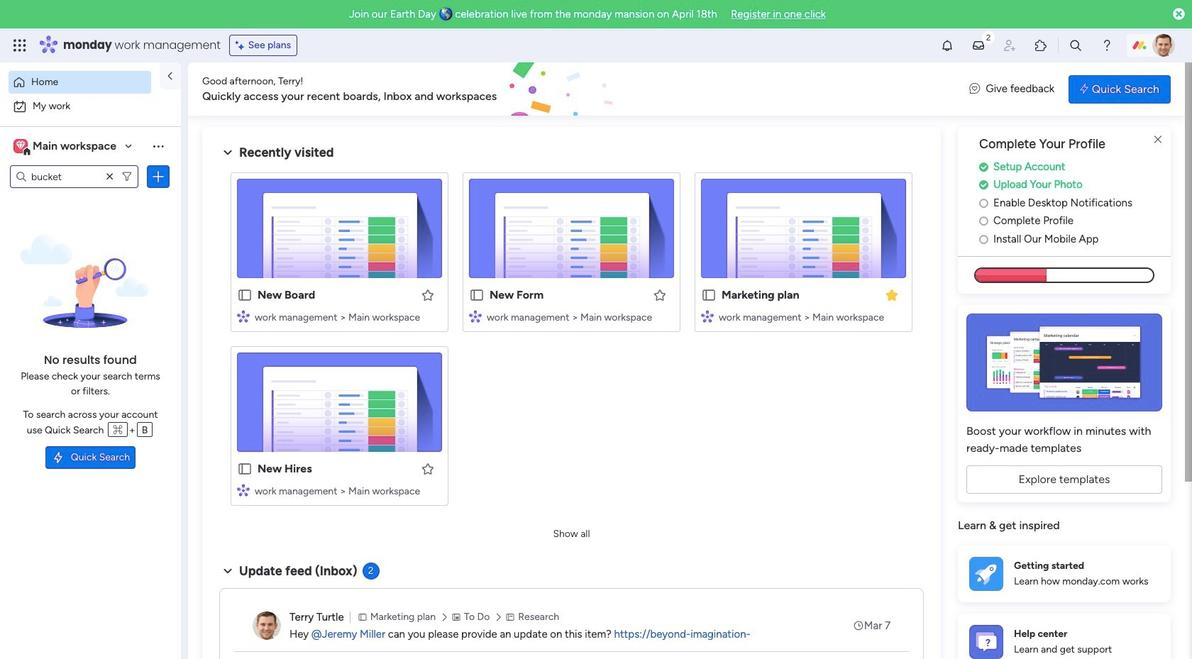 Task type: locate. For each thing, give the bounding box(es) containing it.
0 horizontal spatial add to favorites image
[[421, 288, 435, 302]]

public board image
[[237, 288, 253, 303], [237, 462, 253, 477]]

1 add to favorites image from the left
[[421, 288, 435, 302]]

1 vertical spatial component image
[[237, 484, 250, 497]]

add to favorites image for first public board icon from the left
[[653, 288, 667, 302]]

check circle image
[[980, 162, 989, 172]]

1 public board image from the left
[[469, 288, 485, 303]]

Search in workspace field
[[30, 169, 102, 185]]

1 vertical spatial terry turtle image
[[253, 612, 281, 640]]

1 vertical spatial option
[[9, 95, 173, 118]]

getting started element
[[959, 546, 1172, 603]]

1 horizontal spatial component image
[[469, 310, 482, 323]]

circle o image down check circle image on the top right
[[980, 198, 989, 209]]

add to favorites image for 2nd public board image from the bottom
[[421, 288, 435, 302]]

1 horizontal spatial terry turtle image
[[1153, 34, 1176, 57]]

templates image image
[[971, 314, 1159, 412]]

0 vertical spatial option
[[9, 71, 151, 94]]

circle o image
[[980, 198, 989, 209], [980, 216, 989, 227]]

2 option from the top
[[9, 95, 173, 118]]

0 vertical spatial terry turtle image
[[1153, 34, 1176, 57]]

workspace options image
[[151, 139, 165, 153]]

1 horizontal spatial add to favorites image
[[653, 288, 667, 302]]

1 vertical spatial public board image
[[237, 462, 253, 477]]

1 circle o image from the top
[[980, 198, 989, 209]]

2 add to favorites image from the left
[[653, 288, 667, 302]]

0 vertical spatial component image
[[469, 310, 482, 323]]

v2 user feedback image
[[970, 81, 981, 97]]

clear search image
[[103, 170, 117, 184]]

0 vertical spatial public board image
[[237, 288, 253, 303]]

add to favorites image
[[421, 462, 435, 476]]

0 vertical spatial circle o image
[[980, 198, 989, 209]]

option
[[9, 71, 151, 94], [9, 95, 173, 118]]

circle o image up circle o icon
[[980, 216, 989, 227]]

public board image
[[469, 288, 485, 303], [702, 288, 717, 303]]

component image for first public board icon from the left
[[469, 310, 482, 323]]

help center element
[[959, 614, 1172, 660]]

terry turtle image
[[1153, 34, 1176, 57], [253, 612, 281, 640]]

notifications image
[[941, 38, 955, 53]]

help image
[[1101, 38, 1115, 53]]

component image
[[469, 310, 482, 323], [237, 484, 250, 497]]

0 horizontal spatial component image
[[237, 484, 250, 497]]

0 horizontal spatial public board image
[[469, 288, 485, 303]]

1 vertical spatial circle o image
[[980, 216, 989, 227]]

2 public board image from the top
[[237, 462, 253, 477]]

search everything image
[[1069, 38, 1083, 53]]

update feed image
[[972, 38, 986, 53]]

1 horizontal spatial public board image
[[702, 288, 717, 303]]

2 element
[[363, 563, 380, 580]]

add to favorites image
[[421, 288, 435, 302], [653, 288, 667, 302]]



Task type: describe. For each thing, give the bounding box(es) containing it.
circle o image
[[980, 234, 989, 245]]

options image
[[151, 170, 165, 184]]

quick search results list box
[[219, 161, 924, 523]]

v2 bolt switch image
[[1081, 81, 1089, 97]]

workspace selection element
[[13, 138, 119, 156]]

workspace image
[[13, 138, 28, 154]]

2 public board image from the left
[[702, 288, 717, 303]]

close recently visited image
[[219, 144, 236, 161]]

1 public board image from the top
[[237, 288, 253, 303]]

component image
[[237, 310, 250, 323]]

filters image
[[121, 171, 133, 182]]

2 circle o image from the top
[[980, 216, 989, 227]]

1 option from the top
[[9, 71, 151, 94]]

monday marketplace image
[[1034, 38, 1049, 53]]

remove from favorites image
[[885, 288, 900, 302]]

close update feed (inbox) image
[[219, 563, 236, 580]]

see plans image
[[236, 38, 248, 53]]

workspace image
[[16, 138, 25, 154]]

select product image
[[13, 38, 27, 53]]

dapulse x slim image
[[1150, 131, 1167, 148]]

0 horizontal spatial terry turtle image
[[253, 612, 281, 640]]

component image for first public board image from the bottom of the the quick search results list box
[[237, 484, 250, 497]]

check circle image
[[980, 180, 989, 190]]

2 image
[[983, 29, 995, 45]]



Task type: vqa. For each thing, say whether or not it's contained in the screenshot.
list box
no



